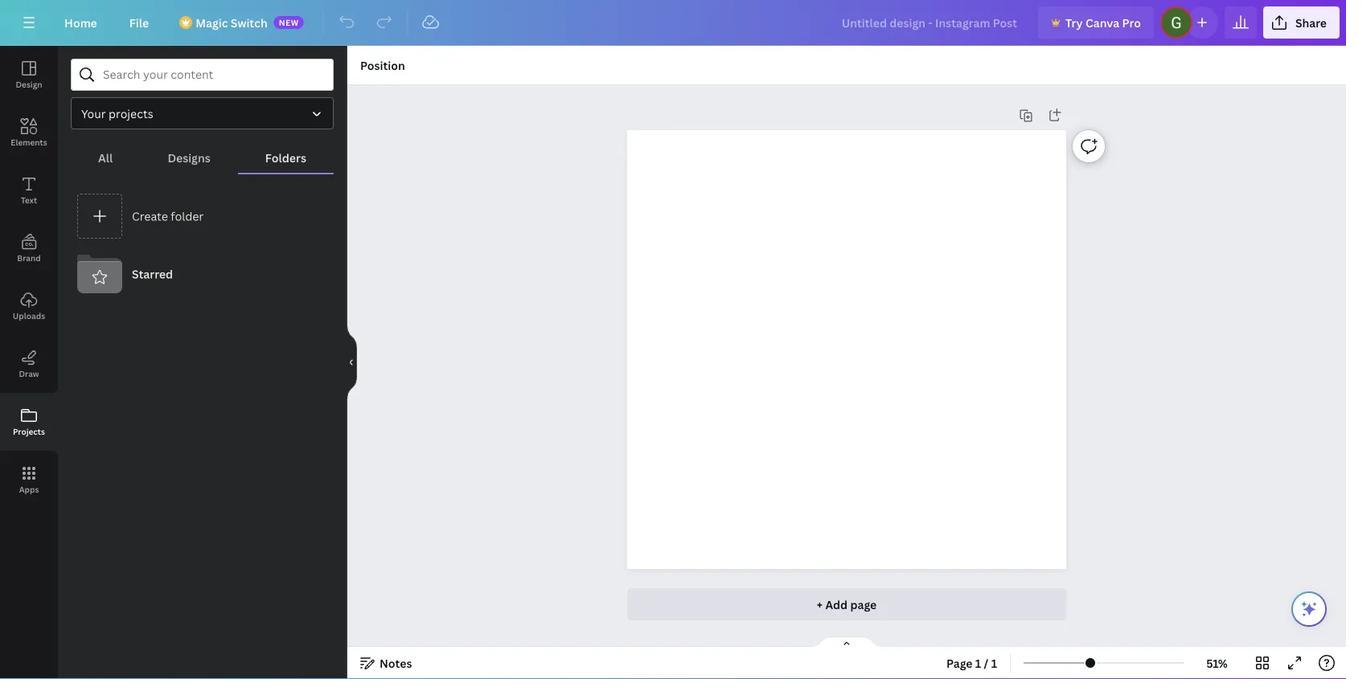 Task type: locate. For each thing, give the bounding box(es) containing it.
draw button
[[0, 335, 58, 393]]

switch
[[231, 15, 267, 30]]

all
[[98, 150, 113, 165]]

file button
[[116, 6, 162, 39]]

0 horizontal spatial 1
[[975, 656, 981, 671]]

elements
[[11, 137, 47, 148]]

position
[[360, 57, 405, 73]]

1 1 from the left
[[975, 656, 981, 671]]

add
[[825, 597, 848, 612]]

/
[[984, 656, 988, 671]]

designs button
[[140, 142, 238, 173]]

your projects
[[81, 106, 153, 121]]

share button
[[1263, 6, 1340, 39]]

notes
[[380, 656, 412, 671]]

1 left / at the bottom
[[975, 656, 981, 671]]

canva assistant image
[[1299, 600, 1319, 619]]

share
[[1295, 15, 1327, 30]]

apps button
[[0, 451, 58, 509]]

1 horizontal spatial 1
[[991, 656, 997, 671]]

home link
[[51, 6, 110, 39]]

position button
[[354, 52, 411, 78]]

home
[[64, 15, 97, 30]]

new
[[279, 17, 299, 28]]

+ add page button
[[627, 589, 1066, 621]]

folder
[[171, 208, 204, 224]]

try canva pro
[[1065, 15, 1141, 30]]

1
[[975, 656, 981, 671], [991, 656, 997, 671]]

brand button
[[0, 220, 58, 277]]

51%
[[1206, 656, 1228, 671]]

uploads button
[[0, 277, 58, 335]]

page
[[850, 597, 877, 612]]

file
[[129, 15, 149, 30]]

1 right / at the bottom
[[991, 656, 997, 671]]

apps
[[19, 484, 39, 495]]

create folder
[[132, 208, 204, 224]]

main menu bar
[[0, 0, 1346, 46]]

elements button
[[0, 104, 58, 162]]

folders button
[[238, 142, 334, 173]]

brand
[[17, 252, 41, 263]]

create folder button
[[71, 187, 334, 245]]

text button
[[0, 162, 58, 220]]



Task type: describe. For each thing, give the bounding box(es) containing it.
create
[[132, 208, 168, 224]]

Design title text field
[[829, 6, 1032, 39]]

design button
[[0, 46, 58, 104]]

text
[[21, 195, 37, 205]]

magic
[[196, 15, 228, 30]]

page 1 / 1
[[946, 656, 997, 671]]

page
[[946, 656, 973, 671]]

51% button
[[1191, 651, 1243, 676]]

starred button
[[71, 245, 334, 303]]

try canva pro button
[[1038, 6, 1154, 39]]

canva
[[1085, 15, 1119, 30]]

starred
[[132, 267, 173, 282]]

+
[[817, 597, 823, 612]]

uploads
[[13, 310, 45, 321]]

folders
[[265, 150, 306, 165]]

notes button
[[354, 651, 418, 676]]

2 1 from the left
[[991, 656, 997, 671]]

your
[[81, 106, 106, 121]]

draw
[[19, 368, 39, 379]]

magic switch
[[196, 15, 267, 30]]

try
[[1065, 15, 1083, 30]]

all button
[[71, 142, 140, 173]]

hide image
[[347, 324, 357, 401]]

+ add page
[[817, 597, 877, 612]]

side panel tab list
[[0, 46, 58, 509]]

designs
[[168, 150, 210, 165]]

design
[[16, 79, 42, 90]]

Select ownership filter button
[[71, 97, 334, 129]]

projects
[[109, 106, 153, 121]]

Search your content search field
[[103, 60, 323, 90]]

projects
[[13, 426, 45, 437]]

pro
[[1122, 15, 1141, 30]]

projects button
[[0, 393, 58, 451]]

show pages image
[[808, 636, 885, 649]]



Task type: vqa. For each thing, say whether or not it's contained in the screenshot.
try canva pro button at the top of the page
yes



